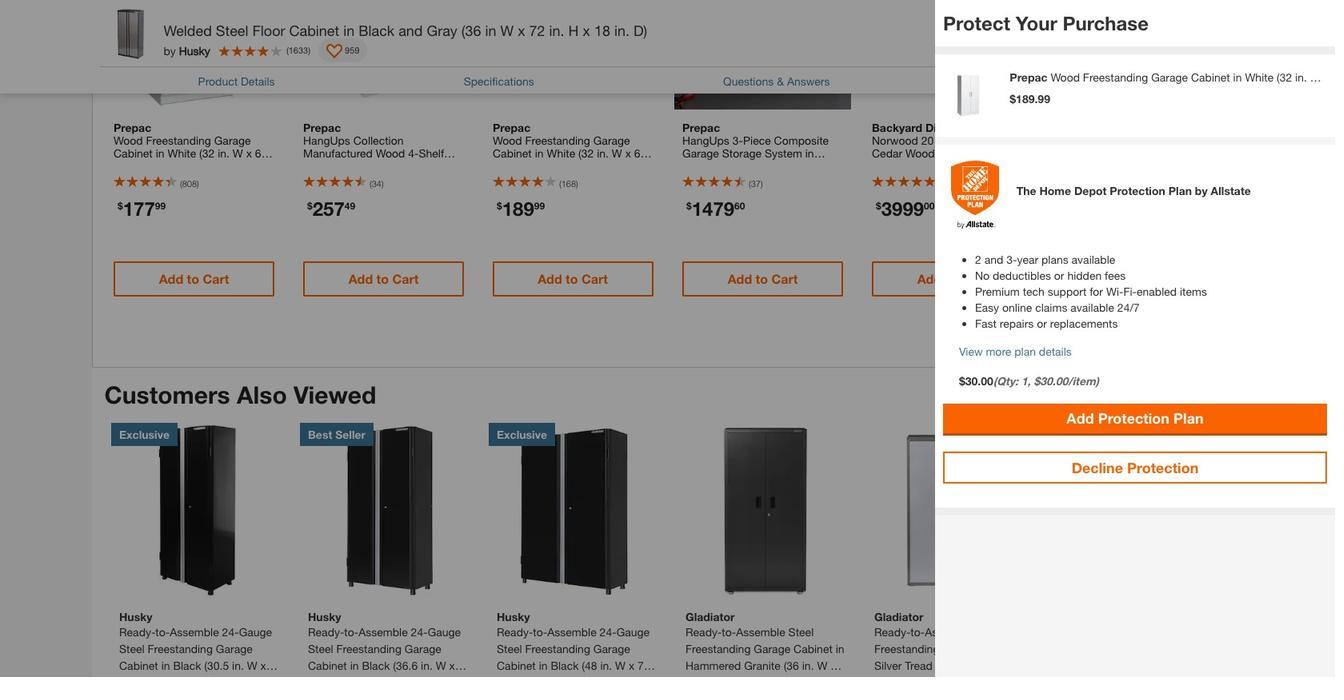 Task type: describe. For each thing, give the bounding box(es) containing it.
garage inside husky ready-to-assemble 24-gauge steel freestanding garage cabinet in black (48 in. w x 72 in. h x 18 in. d)
[[593, 643, 630, 656]]

18 inside gladiator ready-to-assemble steel freestanding garage cabinet in silver tread (48 in. w x 72 in. h x 18 in. d)
[[883, 676, 896, 678]]

6 add to cart from the left
[[1107, 271, 1177, 286]]

$ 189 99
[[497, 197, 545, 220]]

hangups 3-piece composite garage storage system in white (108 in. w x 72 in. h x 20 in. d) image
[[674, 0, 851, 109]]

gauge for ready-to-assemble 24-gauge steel freestanding garage cabinet in black (36.6 in. w x 72 in. h x 18.3 in. d)
[[427, 626, 461, 640]]

20 right kingsport
[[1113, 133, 1126, 147]]

steel inside gladiator ready-to-assemble steel freestanding garage cabinet in hammered granite (36 in. w x 72 in. h x 18 in. d)
[[788, 626, 814, 640]]

16 inside prepac hangups collection manufactured wood 4-shelf wall mounted garage cabinet in white (30 in. w x 72 in. h x 16 in. d)
[[303, 185, 315, 198]]

00 inside $ 3999 00
[[924, 200, 935, 212]]

) for 177
[[196, 178, 199, 189]]

00 right 560
[[1070, 31, 1080, 42]]

add to cart button for 1479
[[682, 261, 843, 297]]

18.3 for (30.5
[[169, 676, 191, 678]]

assemble for ready-to-assemble 24-gauge steel freestanding garage cabinet in black (48 in. w x 72 in. h x 18 in. d)
[[547, 626, 596, 640]]

cedar inside backyard discovery norwood 20 ft. x 12 ft. all cedar wooden carport pavilion gazebo with hard top steel roof
[[872, 146, 902, 160]]

$ for 3999
[[876, 200, 881, 212]]

wood freestanding garage cabinet in white (32 in. w x 65 in. h x 16 in. d) image
[[105, 0, 282, 109]]

420
[[1001, 35, 1033, 57]]

garage inside gladiator ready-to-assemble steel freestanding garage cabinet in hammered granite (36 in. w x 72 in. h x 18 in. d)
[[754, 643, 790, 656]]

34
[[371, 178, 381, 189]]

prepac hangups 3-piece composite garage storage system in white (108 in. w x 72 in. h x 20 in. d)
[[682, 121, 839, 185]]

top rated
[[1063, 428, 1117, 442]]

60
[[734, 200, 745, 212]]

72 inside prepac hangups 3-piece composite garage storage system in white (108 in. w x 72 in. h x 20 in. d)
[[776, 159, 789, 173]]

to- for ready-to-assemble steel freestanding garage cabinet in hammered granite (36 in. w x 72 in. h x 18 in. d)
[[722, 626, 736, 640]]

$ for 560
[[1048, 31, 1053, 42]]

1 horizontal spatial top
[[1063, 428, 1083, 442]]

best
[[308, 428, 332, 442]]

99 for 177
[[155, 200, 165, 212]]

seller
[[335, 428, 365, 442]]

h inside husky ready-to-assemble 24-gauge steel freestanding garage cabinet in black (36.6 in. w x 72 in. h x 18.3 in. d)
[[338, 676, 346, 678]]

freestanding inside husky ready-to-assemble 24-gauge steel freestanding garage cabinet in black (48 in. w x 72 in. h x 18 in. d)
[[525, 643, 590, 656]]

d) inside prepac wood freestanding garage cabinet in white (32 in. w x 65 in. h x 16 in. d)
[[179, 159, 190, 173]]

steel inside husky ready-to-assemble 24-gauge steel freestanding garage cabinet in black (30.5 in. w x 72 in. h x 18.3 in. d)
[[119, 643, 144, 656]]

18 inside gladiator ready-to-assemble steel freestanding garage cabinet in hammered granite (36 in. w x 72 in. h x 18 in. d)
[[736, 676, 749, 678]]

ready- for ready-to-assemble 24-gauge steel freestanding garage cabinet in black (48 in. w x 72 in. h x 18 in. d)
[[497, 626, 533, 640]]

powder
[[1062, 146, 1100, 160]]

560
[[1053, 31, 1067, 42]]

freestanding inside husky ready-to-assemble 24-gauge steel freestanding garage cabinet in black (36.6 in. w x 72 in. h x 18.3 in. d)
[[336, 643, 401, 656]]

to for 1479
[[756, 271, 768, 286]]

add for 257
[[348, 271, 373, 286]]

6 to from the left
[[1135, 271, 1147, 286]]

husky for husky ready-to-assemble 24-gauge steel freestanding garage cabinet in black (30.5 in. w x 72 in. h x 18.3 in. d)
[[119, 611, 152, 624]]

black for ready-to-assemble 24-gauge steel freestanding garage cabinet in black (36.6 in. w x 72 in. h x 18.3 in. d)
[[362, 660, 390, 673]]

1633
[[289, 45, 308, 55]]

husky ready-to-assemble 24-gauge steel freestanding garage cabinet in black (48 in. w x 72 in. h x 18 in. d)
[[497, 611, 650, 678]]

reviews
[[1072, 74, 1114, 88]]

20 left 8
[[1151, 133, 1163, 147]]

) for 257
[[381, 178, 383, 189]]

349
[[1130, 178, 1145, 189]]

( 168 )
[[559, 178, 578, 189]]

) for 3999
[[955, 178, 957, 189]]

w inside prepac hangups 3-piece composite garage storage system in white (108 in. w x 72 in. h x 20 in. d)
[[754, 159, 764, 173]]

sloped
[[1062, 159, 1097, 173]]

best seller
[[308, 428, 365, 442]]

roof inside backyard discovery norwood 20 ft. x 12 ft. all cedar wooden carport pavilion gazebo with hard top steel roof
[[872, 172, 896, 185]]

and
[[399, 22, 423, 39]]

cart for 257
[[392, 271, 418, 286]]

3-
[[732, 133, 743, 147]]

add to cart for 3999
[[917, 271, 987, 286]]

carport inside kingsport 20 ft. x 20 ft. x 8 ft. powder coated black steel sloped roof all cedar wooden carport
[[1062, 172, 1100, 185]]

wooden inside kingsport 20 ft. x 20 ft. x 8 ft. powder coated black steel sloped roof all cedar wooden carport
[[1176, 159, 1218, 173]]

( for ( 34 )
[[369, 178, 371, 189]]

18.3 for (36.6
[[358, 676, 380, 678]]

all inside kingsport 20 ft. x 20 ft. x 8 ft. powder coated black steel sloped roof all cedar wooden carport
[[1127, 159, 1139, 173]]

add to cart for 1479
[[728, 271, 798, 286]]

white inside prepac wood freestanding garage cabinet in white (32 in. w x 65 in. h x 20 in. d)
[[547, 146, 575, 160]]

hammered
[[685, 660, 741, 673]]

white inside prepac hangups 3-piece composite garage storage system in white (108 in. w x 72 in. h x 20 in. d)
[[682, 159, 711, 173]]

steel inside kingsport 20 ft. x 20 ft. x 8 ft. powder coated black steel sloped roof all cedar wooden carport
[[1174, 146, 1200, 160]]

) for 1479
[[761, 178, 763, 189]]

20 inside backyard discovery norwood 20 ft. x 12 ft. all cedar wooden carport pavilion gazebo with hard top steel roof
[[921, 133, 934, 147]]

in inside husky ready-to-assemble 24-gauge steel freestanding garage cabinet in black (48 in. w x 72 in. h x 18 in. d)
[[539, 660, 547, 673]]

gray
[[427, 22, 458, 39]]

99 for 189
[[534, 200, 545, 212]]

product
[[198, 74, 238, 88]]

steel inside gladiator ready-to-assemble steel freestanding garage cabinet in silver tread (48 in. w x 72 in. h x 18 in. d)
[[977, 626, 1003, 640]]

cabinet inside gladiator ready-to-assemble steel freestanding garage cabinet in hammered granite (36 in. w x 72 in. h x 18 in. d)
[[794, 643, 833, 656]]

cabinet inside husky ready-to-assemble 24-gauge steel freestanding garage cabinet in black (30.5 in. w x 72 in. h x 18.3 in. d)
[[119, 660, 158, 673]]

assemble for ready-to-assemble steel freestanding garage cabinet in hammered granite (36 in. w x 72 in. h x 18 in. d)
[[736, 626, 785, 640]]

cabinet inside prepac hangups collection manufactured wood 4-shelf wall mounted garage cabinet in white (30 in. w x 72 in. h x 16 in. d)
[[415, 159, 454, 173]]

garage inside gladiator ready-to-assemble steel freestanding garage cabinet in silver tread (48 in. w x 72 in. h x 18 in. d)
[[943, 643, 979, 656]]

w inside husky ready-to-assemble 24-gauge steel freestanding garage cabinet in black (48 in. w x 72 in. h x 18 in. d)
[[615, 660, 625, 673]]

add to cart button for 189
[[493, 261, 653, 297]]

hangups collection manufactured wood 4-shelf wall mounted garage cabinet in white (30 in. w x 72 in. h x 16 in. d) image
[[295, 0, 472, 109]]

12
[[959, 133, 971, 147]]

( for ( 1633 )
[[286, 45, 289, 55]]

w inside prepac hangups collection manufactured wood 4-shelf wall mounted garage cabinet in white (30 in. w x 72 in. h x 16 in. d)
[[380, 172, 390, 185]]

( 116 )
[[938, 178, 957, 189]]

4 ft. from the left
[[1166, 133, 1176, 147]]

top inside backyard discovery norwood 20 ft. x 12 ft. all cedar wooden carport pavilion gazebo with hard top steel roof
[[965, 159, 984, 173]]

( 37 )
[[749, 178, 763, 189]]

viewed
[[294, 381, 376, 410]]

gauge for ready-to-assemble 24-gauge steel freestanding garage cabinet in black (30.5 in. w x 72 in. h x 18.3 in. d)
[[239, 626, 272, 640]]

freestanding inside prepac wood freestanding garage cabinet in white (32 in. w x 65 in. h x 16 in. d)
[[146, 133, 211, 147]]

discovery
[[925, 121, 978, 134]]

d) inside husky ready-to-assemble 24-gauge steel freestanding garage cabinet in black (30.5 in. w x 72 in. h x 18.3 in. d)
[[209, 676, 220, 678]]

in inside husky ready-to-assemble 24-gauge steel freestanding garage cabinet in black (36.6 in. w x 72 in. h x 18.3 in. d)
[[350, 660, 359, 673]]

( for ( 37 )
[[749, 178, 751, 189]]

white inside prepac hangups collection manufactured wood 4-shelf wall mounted garage cabinet in white (30 in. w x 72 in. h x 16 in. d)
[[315, 172, 343, 185]]

00 inside the $ 420 00
[[1033, 37, 1044, 49]]

wall
[[303, 159, 324, 173]]

in inside prepac hangups 3-piece composite garage storage system in white (108 in. w x 72 in. h x 20 in. d)
[[805, 146, 814, 160]]

3999
[[881, 197, 924, 220]]

piece
[[743, 133, 771, 147]]

backyard
[[872, 121, 922, 134]]

(36 inside gladiator ready-to-assemble steel freestanding garage cabinet in hammered granite (36 in. w x 72 in. h x 18 in. d)
[[784, 660, 799, 673]]

by
[[164, 44, 176, 57]]

rated
[[1086, 428, 1117, 442]]

assemble for ready-to-assemble 24-gauge steel freestanding garage cabinet in black (36.6 in. w x 72 in. h x 18.3 in. d)
[[358, 626, 408, 640]]

roof inside kingsport 20 ft. x 20 ft. x 8 ft. powder coated black steel sloped roof all cedar wooden carport
[[1100, 159, 1124, 173]]

$ for 1479
[[686, 200, 692, 212]]

freestanding inside prepac wood freestanding garage cabinet in white (32 in. w x 65 in. h x 20 in. d)
[[525, 133, 590, 147]]

specifications
[[464, 74, 534, 88]]

gazebo
[[872, 159, 911, 173]]

to- for ready-to-assemble 24-gauge steel freestanding garage cabinet in black (48 in. w x 72 in. h x 18 in. d)
[[533, 626, 547, 640]]

$ for 420
[[996, 37, 1001, 49]]

ready-to-assemble steel freestanding garage cabinet in silver tread (48 in. w x 72 in. h x 18 in. d) image
[[866, 424, 1042, 600]]

granite
[[744, 660, 781, 673]]

customer
[[1019, 74, 1069, 88]]

1 ft. from the left
[[937, 133, 947, 147]]

( 808 )
[[180, 178, 199, 189]]

cart for 189
[[582, 271, 608, 286]]

h inside prepac hangups 3-piece composite garage storage system in white (108 in. w x 72 in. h x 20 in. d)
[[807, 159, 815, 173]]

( for ( 349 )
[[1128, 178, 1130, 189]]

in inside prepac wood freestanding garage cabinet in white (32 in. w x 65 in. h x 20 in. d)
[[535, 146, 543, 160]]

save
[[1048, 44, 1067, 55]]

6 cart from the left
[[1151, 271, 1177, 286]]

%)
[[1116, 44, 1127, 55]]

$ 177 99
[[117, 197, 165, 220]]

with
[[914, 159, 935, 173]]

37
[[751, 178, 761, 189]]

tread
[[905, 660, 933, 673]]

h inside gladiator ready-to-assemble steel freestanding garage cabinet in hammered granite (36 in. w x 72 in. h x 18 in. d)
[[716, 676, 724, 678]]

( for ( 168 )
[[559, 178, 561, 189]]

h inside husky ready-to-assemble 24-gauge steel freestanding garage cabinet in black (30.5 in. w x 72 in. h x 18.3 in. d)
[[149, 676, 157, 678]]

steel inside husky ready-to-assemble 24-gauge steel freestanding garage cabinet in black (36.6 in. w x 72 in. h x 18.3 in. d)
[[308, 643, 333, 656]]

w inside husky ready-to-assemble 24-gauge steel freestanding garage cabinet in black (30.5 in. w x 72 in. h x 18.3 in. d)
[[247, 660, 257, 673]]

140
[[1075, 44, 1089, 55]]

65 for 189
[[634, 146, 647, 160]]

composite
[[774, 133, 829, 147]]

cabinet inside husky ready-to-assemble 24-gauge steel freestanding garage cabinet in black (36.6 in. w x 72 in. h x 18.3 in. d)
[[308, 660, 347, 673]]

black inside kingsport 20 ft. x 20 ft. x 8 ft. powder coated black steel sloped roof all cedar wooden carport
[[1143, 146, 1171, 160]]

2 ft. from the left
[[974, 133, 984, 147]]

ready- for ready-to-assemble steel freestanding garage cabinet in silver tread (48 in. w x 72 in. h x 18 in. d)
[[874, 626, 911, 640]]

d) inside prepac wood freestanding garage cabinet in white (32 in. w x 65 in. h x 20 in. d)
[[558, 159, 569, 173]]

00 left the 25
[[1092, 44, 1102, 55]]

gladiator for gladiator ready-to-assemble steel freestanding garage cabinet in silver tread (48 in. w x 72 in. h x 18 in. d)
[[874, 611, 923, 624]]

cabinet inside prepac wood freestanding garage cabinet in white (32 in. w x 65 in. h x 16 in. d)
[[113, 146, 152, 160]]

coated
[[1103, 146, 1140, 160]]

(30.5
[[204, 660, 229, 673]]

garage inside prepac hangups collection manufactured wood 4-shelf wall mounted garage cabinet in white (30 in. w x 72 in. h x 16 in. d)
[[375, 159, 412, 173]]

questions & answers
[[723, 74, 830, 88]]

exclusive for husky ready-to-assemble 24-gauge steel freestanding garage cabinet in black (30.5 in. w x 72 in. h x 18.3 in. d)
[[119, 428, 169, 442]]

$ for 177
[[117, 200, 123, 212]]

manufactured
[[303, 146, 372, 160]]

freestanding inside gladiator ready-to-assemble steel freestanding garage cabinet in hammered granite (36 in. w x 72 in. h x 18 in. d)
[[685, 643, 751, 656]]

cedar inside kingsport 20 ft. x 20 ft. x 8 ft. powder coated black steel sloped roof all cedar wooden carport
[[1143, 159, 1173, 173]]

prepac wood freestanding garage cabinet in white (32 in. w x 65 in. h x 20 in. d)
[[493, 121, 647, 173]]

garage inside husky ready-to-assemble 24-gauge steel freestanding garage cabinet in black (30.5 in. w x 72 in. h x 18.3 in. d)
[[216, 643, 252, 656]]

6 add from the left
[[1107, 271, 1131, 286]]

(36.6
[[393, 660, 418, 673]]

(108
[[714, 159, 736, 173]]

ready- for ready-to-assemble steel freestanding garage cabinet in hammered granite (36 in. w x 72 in. h x 18 in. d)
[[685, 626, 722, 640]]

$ 1479 60
[[686, 197, 745, 220]]

garage inside husky ready-to-assemble 24-gauge steel freestanding garage cabinet in black (36.6 in. w x 72 in. h x 18.3 in. d)
[[404, 643, 441, 656]]

pavilion
[[991, 146, 1030, 160]]

h inside husky ready-to-assemble 24-gauge steel freestanding garage cabinet in black (48 in. w x 72 in. h x 18 in. d)
[[512, 676, 520, 678]]

ready- for ready-to-assemble 24-gauge steel freestanding garage cabinet in black (30.5 in. w x 72 in. h x 18.3 in. d)
[[119, 626, 155, 640]]

prepac for 177
[[113, 121, 151, 134]]

welded steel floor cabinet in black and gray (36 in w x 72 in. h x 18 in. d)
[[164, 22, 648, 39]]

customers also viewed
[[104, 381, 376, 410]]

(30
[[346, 172, 362, 185]]

1 horizontal spatial .
[[1089, 44, 1092, 55]]

product details
[[198, 74, 275, 88]]

(48 inside husky ready-to-assemble 24-gauge steel freestanding garage cabinet in black (48 in. w x 72 in. h x 18 in. d)
[[582, 660, 597, 673]]

72 inside prepac hangups collection manufactured wood 4-shelf wall mounted garage cabinet in white (30 in. w x 72 in. h x 16 in. d)
[[402, 172, 415, 185]]

( 1633 )
[[286, 45, 311, 55]]

72 inside husky ready-to-assemble 24-gauge steel freestanding garage cabinet in black (30.5 in. w x 72 in. h x 18.3 in. d)
[[119, 676, 131, 678]]

( 34 )
[[369, 178, 383, 189]]

husky for husky ready-to-assemble 24-gauge steel freestanding garage cabinet in black (36.6 in. w x 72 in. h x 18.3 in. d)
[[308, 611, 341, 624]]

25
[[1106, 44, 1116, 55]]

ready- for ready-to-assemble 24-gauge steel freestanding garage cabinet in black (36.6 in. w x 72 in. h x 18.3 in. d)
[[308, 626, 344, 640]]

garage inside prepac hangups 3-piece composite garage storage system in white (108 in. w x 72 in. h x 20 in. d)
[[682, 146, 719, 160]]

d) inside husky ready-to-assemble 24-gauge steel freestanding garage cabinet in black (48 in. w x 72 in. h x 18 in. d)
[[562, 676, 573, 678]]

gladiator ready-to-assemble steel freestanding garage cabinet in hammered granite (36 in. w x 72 in. h x 18 in. d)
[[685, 611, 844, 678]]

4999
[[1071, 197, 1114, 220]]

also
[[237, 381, 287, 410]]

backyard discovery norwood 20 ft. x 12 ft. all cedar wooden carport pavilion gazebo with hard top steel roof
[[872, 121, 1030, 185]]

( 349 )
[[1128, 178, 1147, 189]]

72 inside husky ready-to-assemble 24-gauge steel freestanding garage cabinet in black (48 in. w x 72 in. h x 18 in. d)
[[637, 660, 650, 673]]

cabinet inside prepac wood freestanding garage cabinet in white (32 in. w x 65 in. h x 20 in. d)
[[493, 146, 532, 160]]

system
[[765, 146, 802, 160]]

kingsport
[[1062, 133, 1110, 147]]

black for ready-to-assemble 24-gauge steel freestanding garage cabinet in black (48 in. w x 72 in. h x 18 in. d)
[[551, 660, 579, 673]]

116
[[940, 178, 955, 189]]

168
[[561, 178, 576, 189]]

72 inside gladiator ready-to-assemble steel freestanding garage cabinet in hammered granite (36 in. w x 72 in. h x 18 in. d)
[[685, 676, 698, 678]]

hangups for 1479
[[682, 133, 729, 147]]

prepac hangups collection manufactured wood 4-shelf wall mounted garage cabinet in white (30 in. w x 72 in. h x 16 in. d)
[[303, 121, 454, 198]]

49
[[344, 200, 355, 212]]

h inside prepac wood freestanding garage cabinet in white (32 in. w x 65 in. h x 20 in. d)
[[508, 159, 516, 173]]



Task type: locate. For each thing, give the bounding box(es) containing it.
steel
[[216, 22, 248, 39], [1174, 146, 1200, 160], [987, 159, 1012, 173], [788, 626, 814, 640], [977, 626, 1003, 640], [119, 643, 144, 656], [308, 643, 333, 656], [497, 643, 522, 656]]

wood for 189
[[493, 133, 522, 147]]

add for 177
[[159, 271, 183, 286]]

0 horizontal spatial 18.3
[[169, 676, 191, 678]]

65 for 177
[[255, 146, 267, 160]]

(32 for 177
[[199, 146, 214, 160]]

husky inside husky ready-to-assemble 24-gauge steel freestanding garage cabinet in black (30.5 in. w x 72 in. h x 18.3 in. d)
[[119, 611, 152, 624]]

add to cart for 257
[[348, 271, 418, 286]]

1 add to cart from the left
[[159, 271, 229, 286]]

$ inside $ 1479 60
[[686, 200, 692, 212]]

storage
[[722, 146, 762, 160]]

floor
[[252, 22, 285, 39]]

white
[[167, 146, 196, 160], [547, 146, 575, 160], [682, 159, 711, 173], [315, 172, 343, 185]]

to for 177
[[187, 271, 199, 286]]

1 horizontal spatial gladiator
[[874, 611, 923, 624]]

in inside prepac hangups collection manufactured wood 4-shelf wall mounted garage cabinet in white (30 in. w x 72 in. h x 16 in. d)
[[303, 172, 312, 185]]

72 inside gladiator ready-to-assemble steel freestanding garage cabinet in silver tread (48 in. w x 72 in. h x 18 in. d)
[[992, 660, 1004, 673]]

5 ft. from the left
[[1198, 133, 1208, 147]]

99 inside $ 189 99
[[534, 200, 545, 212]]

white up "( 808 )"
[[167, 146, 196, 160]]

72 inside husky ready-to-assemble 24-gauge steel freestanding garage cabinet in black (36.6 in. w x 72 in. h x 18.3 in. d)
[[308, 676, 320, 678]]

hangups up wall
[[303, 133, 350, 147]]

3 ft. from the left
[[1129, 133, 1139, 147]]

gladiator up silver at the right of the page
[[874, 611, 923, 624]]

husky inside husky ready-to-assemble 24-gauge steel freestanding garage cabinet in black (36.6 in. w x 72 in. h x 18.3 in. d)
[[308, 611, 341, 624]]

1 to- from the left
[[155, 626, 169, 640]]

wood inside prepac hangups collection manufactured wood 4-shelf wall mounted garage cabinet in white (30 in. w x 72 in. h x 16 in. d)
[[376, 146, 405, 160]]

00
[[1070, 31, 1080, 42], [1033, 37, 1044, 49], [1092, 44, 1102, 55], [924, 200, 935, 212]]

(36 right granite
[[784, 660, 799, 673]]

00 down with
[[924, 200, 935, 212]]

w inside gladiator ready-to-assemble steel freestanding garage cabinet in hammered granite (36 in. w x 72 in. h x 18 in. d)
[[817, 660, 827, 673]]

0 horizontal spatial gladiator
[[685, 611, 735, 624]]

to for 257
[[376, 271, 389, 286]]

0 horizontal spatial 99
[[155, 200, 165, 212]]

18.3 inside husky ready-to-assemble 24-gauge steel freestanding garage cabinet in black (30.5 in. w x 72 in. h x 18.3 in. d)
[[169, 676, 191, 678]]

20
[[921, 133, 934, 147], [1113, 133, 1126, 147], [1151, 133, 1163, 147], [528, 159, 540, 173], [827, 159, 839, 173]]

2 hangups from the left
[[682, 133, 729, 147]]

silver
[[874, 660, 902, 673]]

black inside husky ready-to-assemble 24-gauge steel freestanding garage cabinet in black (30.5 in. w x 72 in. h x 18.3 in. d)
[[173, 660, 201, 673]]

kingsport 20 ft. x 20 ft. x 8 ft. powder coated black steel sloped roof all cedar wooden carport image
[[1054, 0, 1230, 109]]

w inside prepac wood freestanding garage cabinet in white (32 in. w x 65 in. h x 20 in. d)
[[612, 146, 622, 160]]

0 horizontal spatial 24-
[[222, 626, 239, 640]]

to- inside gladiator ready-to-assemble steel freestanding garage cabinet in hammered granite (36 in. w x 72 in. h x 18 in. d)
[[722, 626, 736, 640]]

16 inside prepac wood freestanding garage cabinet in white (32 in. w x 65 in. h x 16 in. d)
[[148, 159, 161, 173]]

257
[[312, 197, 344, 220]]

1 assemble from the left
[[169, 626, 219, 640]]

1 horizontal spatial wood
[[376, 146, 405, 160]]

top left rated
[[1063, 428, 1083, 442]]

gladiator for gladiator ready-to-assemble steel freestanding garage cabinet in hammered granite (36 in. w x 72 in. h x 18 in. d)
[[685, 611, 735, 624]]

0 horizontal spatial .
[[1067, 31, 1070, 42]]

3 prepac from the left
[[493, 121, 530, 134]]

4 add to cart button from the left
[[682, 261, 843, 297]]

d)
[[634, 22, 648, 39], [179, 159, 190, 173], [558, 159, 569, 173], [697, 172, 708, 185], [333, 185, 344, 198], [209, 676, 220, 678], [398, 676, 409, 678], [562, 676, 573, 678], [767, 676, 777, 678], [914, 676, 925, 678]]

1 horizontal spatial carport
[[1062, 172, 1100, 185]]

carport down powder
[[1062, 172, 1100, 185]]

freestanding inside gladiator ready-to-assemble steel freestanding garage cabinet in silver tread (48 in. w x 72 in. h x 18 in. d)
[[874, 643, 940, 656]]

gladiator inside gladiator ready-to-assemble steel freestanding garage cabinet in hammered granite (36 in. w x 72 in. h x 18 in. d)
[[685, 611, 735, 624]]

$ 3999 00
[[876, 197, 935, 220]]

$ 257 49
[[307, 197, 355, 220]]

cabinet inside husky ready-to-assemble 24-gauge steel freestanding garage cabinet in black (48 in. w x 72 in. h x 18 in. d)
[[497, 660, 536, 673]]

2 99 from the left
[[534, 200, 545, 212]]

2 horizontal spatial wood
[[493, 133, 522, 147]]

4 add to cart from the left
[[728, 271, 798, 286]]

(48 inside gladiator ready-to-assemble steel freestanding garage cabinet in silver tread (48 in. w x 72 in. h x 18 in. d)
[[936, 660, 951, 673]]

5 ready- from the left
[[874, 626, 911, 640]]

1 (32 from the left
[[199, 146, 214, 160]]

0 horizontal spatial hangups
[[303, 133, 350, 147]]

3 cart from the left
[[582, 271, 608, 286]]

1 exclusive from the left
[[119, 428, 169, 442]]

0 vertical spatial 16
[[148, 159, 161, 173]]

ready- inside husky ready-to-assemble 24-gauge steel freestanding garage cabinet in black (36.6 in. w x 72 in. h x 18.3 in. d)
[[308, 626, 344, 640]]

gladiator inside gladiator ready-to-assemble steel freestanding garage cabinet in silver tread (48 in. w x 72 in. h x 18 in. d)
[[874, 611, 923, 624]]

(
[[1104, 44, 1106, 55], [286, 45, 289, 55], [180, 178, 182, 189], [369, 178, 371, 189], [559, 178, 561, 189], [749, 178, 751, 189], [938, 178, 940, 189], [1128, 178, 1130, 189]]

in inside husky ready-to-assemble 24-gauge steel freestanding garage cabinet in black (30.5 in. w x 72 in. h x 18.3 in. d)
[[161, 660, 170, 673]]

cart for 3999
[[961, 271, 987, 286]]

to- for ready-to-assemble steel freestanding garage cabinet in silver tread (48 in. w x 72 in. h x 18 in. d)
[[911, 626, 925, 640]]

elite series steel freestanding garage cabinet in black (46 in. w x 72 in. h x 24 in. d) image
[[1055, 424, 1231, 600]]

ft.
[[937, 133, 947, 147], [974, 133, 984, 147], [1129, 133, 1139, 147], [1166, 133, 1176, 147], [1198, 133, 1208, 147]]

exclusive for husky ready-to-assemble 24-gauge steel freestanding garage cabinet in black (48 in. w x 72 in. h x 18 in. d)
[[497, 428, 547, 442]]

$
[[1048, 31, 1053, 42], [996, 37, 1001, 49], [1070, 44, 1075, 55], [117, 200, 123, 212], [307, 200, 312, 212], [497, 200, 502, 212], [686, 200, 692, 212], [876, 200, 881, 212]]

4 prepac from the left
[[682, 121, 720, 134]]

0 horizontal spatial top
[[965, 159, 984, 173]]

in
[[343, 22, 355, 39], [485, 22, 497, 39], [155, 146, 164, 160], [535, 146, 543, 160], [805, 146, 814, 160], [303, 172, 312, 185], [836, 643, 844, 656], [1025, 643, 1033, 656], [161, 660, 170, 673], [350, 660, 359, 673], [539, 660, 547, 673]]

0 horizontal spatial wood
[[113, 133, 142, 147]]

2 horizontal spatial 24-
[[600, 626, 616, 640]]

w inside gladiator ready-to-assemble steel freestanding garage cabinet in silver tread (48 in. w x 72 in. h x 18 in. d)
[[969, 660, 980, 673]]

all up ( 349 )
[[1127, 159, 1139, 173]]

(32 inside prepac wood freestanding garage cabinet in white (32 in. w x 65 in. h x 16 in. d)
[[199, 146, 214, 160]]

5 add from the left
[[917, 271, 942, 286]]

808
[[182, 178, 196, 189]]

gladiator up hammered
[[685, 611, 735, 624]]

assemble for ready-to-assemble 24-gauge steel freestanding garage cabinet in black (30.5 in. w x 72 in. h x 18.3 in. d)
[[169, 626, 219, 640]]

$ 420 00
[[996, 35, 1044, 57]]

0 vertical spatial all
[[988, 133, 1000, 147]]

1 24- from the left
[[222, 626, 239, 640]]

add to cart for 177
[[159, 271, 229, 286]]

3 gauge from the left
[[616, 626, 650, 640]]

1 vertical spatial top
[[1063, 428, 1083, 442]]

garage inside prepac wood freestanding garage cabinet in white (32 in. w x 65 in. h x 16 in. d)
[[214, 133, 251, 147]]

black for ready-to-assemble 24-gauge steel freestanding garage cabinet in black (30.5 in. w x 72 in. h x 18.3 in. d)
[[173, 660, 201, 673]]

wood up 177 at the top
[[113, 133, 142, 147]]

3 to from the left
[[566, 271, 578, 286]]

5 to from the left
[[945, 271, 958, 286]]

(36 right gray
[[462, 22, 481, 39]]

4-
[[408, 146, 419, 160]]

prepac inside prepac hangups 3-piece composite garage storage system in white (108 in. w x 72 in. h x 20 in. d)
[[682, 121, 720, 134]]

1 99 from the left
[[155, 200, 165, 212]]

3 to- from the left
[[533, 626, 547, 640]]

2 add to cart button from the left
[[303, 261, 464, 297]]

ft. left '12'
[[937, 133, 947, 147]]

1479
[[692, 197, 734, 220]]

norwood 20 ft. x 12 ft. all cedar wooden carport pavilion gazebo with hard top steel roof image
[[864, 0, 1041, 109]]

0 vertical spatial top
[[965, 159, 984, 173]]

16 up $ 177 99
[[148, 159, 161, 173]]

add to cart
[[159, 271, 229, 286], [348, 271, 418, 286], [538, 271, 608, 286], [728, 271, 798, 286], [917, 271, 987, 286], [1107, 271, 1177, 286]]

1 prepac from the left
[[113, 121, 151, 134]]

add down $ 3999 00
[[917, 271, 942, 286]]

1 add to cart button from the left
[[113, 261, 274, 297]]

0 vertical spatial carport
[[950, 146, 988, 160]]

0 horizontal spatial gauge
[[239, 626, 272, 640]]

white left (30
[[315, 172, 343, 185]]

1 horizontal spatial wooden
[[1176, 159, 1218, 173]]

0 horizontal spatial roof
[[872, 172, 896, 185]]

1 horizontal spatial (32
[[578, 146, 594, 160]]

ready-to-assemble steel freestanding garage cabinet in hammered granite (36 in. w x 72 in. h x 18 in. d) image
[[677, 424, 854, 600]]

h inside prepac hangups collection manufactured wood 4-shelf wall mounted garage cabinet in white (30 in. w x 72 in. h x 16 in. d)
[[433, 172, 441, 185]]

d) inside husky ready-to-assemble 24-gauge steel freestanding garage cabinet in black (36.6 in. w x 72 in. h x 18.3 in. d)
[[398, 676, 409, 678]]

all inside backyard discovery norwood 20 ft. x 12 ft. all cedar wooden carport pavilion gazebo with hard top steel roof
[[988, 133, 1000, 147]]

assemble for ready-to-assemble steel freestanding garage cabinet in silver tread (48 in. w x 72 in. h x 18 in. d)
[[925, 626, 974, 640]]

2 18.3 from the left
[[358, 676, 380, 678]]

norwood
[[872, 133, 918, 147]]

1 vertical spatial carport
[[1062, 172, 1100, 185]]

18 inside husky ready-to-assemble 24-gauge steel freestanding garage cabinet in black (48 in. w x 72 in. h x 18 in. d)
[[532, 676, 544, 678]]

wooden
[[906, 146, 947, 160], [1176, 159, 1218, 173]]

add to cart button for 257
[[303, 261, 464, 297]]

65 inside prepac wood freestanding garage cabinet in white (32 in. w x 65 in. h x 20 in. d)
[[634, 146, 647, 160]]

3 ready- from the left
[[497, 626, 533, 640]]

cedar down backyard
[[872, 146, 902, 160]]

husky ready-to-assemble 24-gauge steel freestanding garage cabinet in black (30.5 in. w x 72 in. h x 18.3 in. d)
[[119, 611, 272, 678]]

(48
[[582, 660, 597, 673], [936, 660, 951, 673]]

1 vertical spatial (36
[[784, 660, 799, 673]]

1 horizontal spatial 18.3
[[358, 676, 380, 678]]

2 assemble from the left
[[358, 626, 408, 640]]

add down $ 177 99
[[159, 271, 183, 286]]

2 cart from the left
[[392, 271, 418, 286]]

ft. left 8
[[1166, 133, 1176, 147]]

to- inside husky ready-to-assemble 24-gauge steel freestanding garage cabinet in black (48 in. w x 72 in. h x 18 in. d)
[[533, 626, 547, 640]]

in inside prepac wood freestanding garage cabinet in white (32 in. w x 65 in. h x 16 in. d)
[[155, 146, 164, 160]]

1 horizontal spatial all
[[1127, 159, 1139, 173]]

carport down discovery
[[950, 146, 988, 160]]

0 horizontal spatial (36
[[462, 22, 481, 39]]

wood left 4-
[[376, 146, 405, 160]]

ready- inside husky ready-to-assemble 24-gauge steel freestanding garage cabinet in black (30.5 in. w x 72 in. h x 18.3 in. d)
[[119, 626, 155, 640]]

ft. right 8
[[1198, 133, 1208, 147]]

2 gauge from the left
[[427, 626, 461, 640]]

1 horizontal spatial roof
[[1100, 159, 1124, 173]]

white left (108
[[682, 159, 711, 173]]

to- for ready-to-assemble 24-gauge steel freestanding garage cabinet in black (30.5 in. w x 72 in. h x 18.3 in. d)
[[155, 626, 169, 640]]

1 (48 from the left
[[582, 660, 597, 673]]

gauge for ready-to-assemble 24-gauge steel freestanding garage cabinet in black (48 in. w x 72 in. h x 18 in. d)
[[616, 626, 650, 640]]

3 add to cart button from the left
[[493, 261, 653, 297]]

$ inside $ 3999 00
[[876, 200, 881, 212]]

cart
[[202, 271, 229, 286], [392, 271, 418, 286], [582, 271, 608, 286], [771, 271, 798, 286], [961, 271, 987, 286], [1151, 271, 1177, 286]]

5 add to cart from the left
[[917, 271, 987, 286]]

1 vertical spatial all
[[1127, 159, 1139, 173]]

1 65 from the left
[[255, 146, 267, 160]]

specifications button
[[464, 73, 534, 90], [464, 73, 534, 90]]

2 horizontal spatial gauge
[[616, 626, 650, 640]]

2 add to cart from the left
[[348, 271, 418, 286]]

24- for (48
[[600, 626, 616, 640]]

(32
[[199, 146, 214, 160], [578, 146, 594, 160]]

1 cart from the left
[[202, 271, 229, 286]]

wood down specifications
[[493, 133, 522, 147]]

1 gladiator from the left
[[685, 611, 735, 624]]

questions
[[723, 74, 774, 88]]

2 gladiator from the left
[[874, 611, 923, 624]]

x inside backyard discovery norwood 20 ft. x 12 ft. all cedar wooden carport pavilion gazebo with hard top steel roof
[[950, 133, 956, 147]]

20 inside prepac wood freestanding garage cabinet in white (32 in. w x 65 in. h x 20 in. d)
[[528, 159, 540, 173]]

garage inside prepac wood freestanding garage cabinet in white (32 in. w x 65 in. h x 20 in. d)
[[593, 133, 630, 147]]

add to cart for 189
[[538, 271, 608, 286]]

x
[[518, 22, 525, 39], [583, 22, 591, 39], [950, 133, 956, 147], [1142, 133, 1148, 147], [1179, 133, 1185, 147], [246, 146, 252, 160], [625, 146, 631, 160], [139, 159, 145, 173], [519, 159, 525, 173], [767, 159, 773, 173], [818, 159, 824, 173], [393, 172, 399, 185], [444, 172, 450, 185], [260, 660, 266, 673], [449, 660, 455, 673], [629, 660, 634, 673], [831, 660, 836, 673], [983, 660, 988, 673], [161, 676, 166, 678], [349, 676, 355, 678], [523, 676, 529, 678], [727, 676, 733, 678], [874, 676, 880, 678]]

0 horizontal spatial all
[[988, 133, 1000, 147]]

to- inside husky ready-to-assemble 24-gauge steel freestanding garage cabinet in black (36.6 in. w x 72 in. h x 18.3 in. d)
[[344, 626, 358, 640]]

assemble inside husky ready-to-assemble 24-gauge steel freestanding garage cabinet in black (36.6 in. w x 72 in. h x 18.3 in. d)
[[358, 626, 408, 640]]

top
[[965, 159, 984, 173], [1063, 428, 1083, 442]]

2 ready- from the left
[[308, 626, 344, 640]]

3 add to cart from the left
[[538, 271, 608, 286]]

add to cart button for 3999
[[872, 261, 1033, 297]]

kingsport 20 ft. x 20 ft. x 8 ft. powder coated black steel sloped roof all cedar wooden carport
[[1062, 133, 1218, 185]]

wood freestanding garage cabinet in white (32 in. w x 65 in. h x 20 in. d) image
[[485, 0, 661, 109]]

0 horizontal spatial (32
[[199, 146, 214, 160]]

all
[[988, 133, 1000, 147], [1127, 159, 1139, 173]]

product image image
[[104, 8, 156, 60]]

(36
[[462, 22, 481, 39], [784, 660, 799, 673]]

in inside gladiator ready-to-assemble steel freestanding garage cabinet in hammered granite (36 in. w x 72 in. h x 18 in. d)
[[836, 643, 844, 656]]

exclusive
[[119, 428, 169, 442], [497, 428, 547, 442]]

1 horizontal spatial (48
[[936, 660, 951, 673]]

(32 for 189
[[578, 146, 594, 160]]

kingsport 20 ft. x 20 ft. x 8 ft. powder coated black steel sloped roof all cedar wooden carport link
[[1062, 121, 1222, 185]]

to- inside husky ready-to-assemble 24-gauge steel freestanding garage cabinet in black (30.5 in. w x 72 in. h x 18.3 in. d)
[[155, 626, 169, 640]]

wood for 177
[[113, 133, 142, 147]]

shelf
[[419, 146, 444, 160]]

cedar up 349
[[1143, 159, 1173, 173]]

.
[[1067, 31, 1070, 42], [1089, 44, 1092, 55]]

cabinet inside gladiator ready-to-assemble steel freestanding garage cabinet in silver tread (48 in. w x 72 in. h x 18 in. d)
[[982, 643, 1021, 656]]

72
[[529, 22, 545, 39], [776, 159, 789, 173], [402, 172, 415, 185], [637, 660, 650, 673], [992, 660, 1004, 673], [119, 676, 131, 678], [308, 676, 320, 678], [685, 676, 698, 678]]

carport
[[950, 146, 988, 160], [1062, 172, 1100, 185]]

d) inside prepac hangups 3-piece composite garage storage system in white (108 in. w x 72 in. h x 20 in. d)
[[697, 172, 708, 185]]

1 hangups from the left
[[303, 133, 350, 147]]

prepac for 1479
[[682, 121, 720, 134]]

ft. up ( 349 )
[[1129, 133, 1139, 147]]

assemble inside gladiator ready-to-assemble steel freestanding garage cabinet in hammered granite (36 in. w x 72 in. h x 18 in. d)
[[736, 626, 785, 640]]

cart for 1479
[[771, 271, 798, 286]]

99 down prepac wood freestanding garage cabinet in white (32 in. w x 65 in. h x 16 in. d)
[[155, 200, 165, 212]]

wooden inside backyard discovery norwood 20 ft. x 12 ft. all cedar wooden carport pavilion gazebo with hard top steel roof
[[906, 146, 947, 160]]

4 cart from the left
[[771, 271, 798, 286]]

prepac inside prepac hangups collection manufactured wood 4-shelf wall mounted garage cabinet in white (30 in. w x 72 in. h x 16 in. d)
[[303, 121, 341, 134]]

1 horizontal spatial (36
[[784, 660, 799, 673]]

add for 189
[[538, 271, 562, 286]]

hard
[[938, 159, 962, 173]]

2 to from the left
[[376, 271, 389, 286]]

1 horizontal spatial gauge
[[427, 626, 461, 640]]

1 vertical spatial .
[[1089, 44, 1092, 55]]

1 horizontal spatial hangups
[[682, 133, 729, 147]]

freestanding inside husky ready-to-assemble 24-gauge steel freestanding garage cabinet in black (30.5 in. w x 72 in. h x 18.3 in. d)
[[147, 643, 212, 656]]

) for 189
[[576, 178, 578, 189]]

2 to- from the left
[[344, 626, 358, 640]]

6 add to cart button from the left
[[1062, 261, 1222, 297]]

( for ( 808 )
[[180, 178, 182, 189]]

1 vertical spatial 16
[[303, 185, 315, 198]]

1 add from the left
[[159, 271, 183, 286]]

d) inside gladiator ready-to-assemble steel freestanding garage cabinet in silver tread (48 in. w x 72 in. h x 18 in. d)
[[914, 676, 925, 678]]

black inside husky ready-to-assemble 24-gauge steel freestanding garage cabinet in black (36.6 in. w x 72 in. h x 18.3 in. d)
[[362, 660, 390, 673]]

3 add from the left
[[538, 271, 562, 286]]

24- for (30.5
[[222, 626, 239, 640]]

ready- inside gladiator ready-to-assemble steel freestanding garage cabinet in silver tread (48 in. w x 72 in. h x 18 in. d)
[[874, 626, 911, 640]]

24-
[[222, 626, 239, 640], [411, 626, 427, 640], [600, 626, 616, 640]]

steel inside husky ready-to-assemble 24-gauge steel freestanding garage cabinet in black (48 in. w x 72 in. h x 18 in. d)
[[497, 643, 522, 656]]

collection
[[353, 133, 403, 147]]

wooden down 8
[[1176, 159, 1218, 173]]

to for 3999
[[945, 271, 958, 286]]

0 horizontal spatial wooden
[[906, 146, 947, 160]]

add to cart button for 177
[[113, 261, 274, 297]]

99 down prepac wood freestanding garage cabinet in white (32 in. w x 65 in. h x 20 in. d)
[[534, 200, 545, 212]]

white up 168
[[547, 146, 575, 160]]

5 assemble from the left
[[925, 626, 974, 640]]

customers
[[104, 381, 230, 410]]

add for 3999
[[917, 271, 942, 286]]

details
[[241, 74, 275, 88]]

prepac inside prepac wood freestanding garage cabinet in white (32 in. w x 65 in. h x 20 in. d)
[[493, 121, 530, 134]]

customer reviews button
[[1019, 73, 1114, 90], [1019, 73, 1114, 90]]

carport inside backyard discovery norwood 20 ft. x 12 ft. all cedar wooden carport pavilion gazebo with hard top steel roof
[[950, 146, 988, 160]]

prepac for 257
[[303, 121, 341, 134]]

&
[[777, 74, 784, 88]]

hangups up (108
[[682, 133, 729, 147]]

ready-to-assemble 24-gauge steel freestanding garage cabinet in black (48 in. w x 72 in. h x 18 in. d) image
[[489, 424, 665, 600]]

assemble inside gladiator ready-to-assemble steel freestanding garage cabinet in silver tread (48 in. w x 72 in. h x 18 in. d)
[[925, 626, 974, 640]]

16 down wall
[[303, 185, 315, 198]]

hangups for 257
[[303, 133, 350, 147]]

wooden down discovery
[[906, 146, 947, 160]]

5 cart from the left
[[961, 271, 987, 286]]

steel inside backyard discovery norwood 20 ft. x 12 ft. all cedar wooden carport pavilion gazebo with hard top steel roof
[[987, 159, 1012, 173]]

ready-to-assemble 24-gauge steel freestanding garage cabinet in black (36.6 in. w x 72 in. h x 18.3 in. d) image
[[300, 424, 476, 600]]

$ 560 . 00 save $ 140 . 00 ( 25 %)
[[1048, 31, 1127, 55]]

mounted
[[327, 159, 372, 173]]

0 horizontal spatial (48
[[582, 660, 597, 673]]

to- for ready-to-assemble 24-gauge steel freestanding garage cabinet in black (36.6 in. w x 72 in. h x 18.3 in. d)
[[344, 626, 358, 640]]

add down 60 on the right top of the page
[[728, 271, 752, 286]]

prepac wood freestanding garage cabinet in white (32 in. w x 65 in. h x 16 in. d)
[[113, 121, 267, 173]]

add
[[159, 271, 183, 286], [348, 271, 373, 286], [538, 271, 562, 286], [728, 271, 752, 286], [917, 271, 942, 286], [1107, 271, 1131, 286]]

18
[[595, 22, 611, 39], [532, 676, 544, 678], [736, 676, 749, 678], [883, 676, 896, 678]]

4 ready- from the left
[[685, 626, 722, 640]]

husky ready-to-assemble 24-gauge steel freestanding garage cabinet in black (36.6 in. w x 72 in. h x 18.3 in. d)
[[308, 611, 461, 678]]

1 ready- from the left
[[119, 626, 155, 640]]

w
[[501, 22, 514, 39], [232, 146, 243, 160], [612, 146, 622, 160], [754, 159, 764, 173], [380, 172, 390, 185], [247, 660, 257, 673], [436, 660, 446, 673], [615, 660, 625, 673], [817, 660, 827, 673], [969, 660, 980, 673]]

welded
[[164, 22, 212, 39]]

5 to- from the left
[[911, 626, 925, 640]]

0 horizontal spatial 65
[[255, 146, 267, 160]]

add down 4999
[[1107, 271, 1131, 286]]

0 vertical spatial (36
[[462, 22, 481, 39]]

1 to from the left
[[187, 271, 199, 286]]

ft. right '12'
[[974, 133, 984, 147]]

189
[[502, 197, 534, 220]]

cart for 177
[[202, 271, 229, 286]]

gauge inside husky ready-to-assemble 24-gauge steel freestanding garage cabinet in black (48 in. w x 72 in. h x 18 in. d)
[[616, 626, 650, 640]]

0 horizontal spatial 16
[[148, 159, 161, 173]]

gladiator ready-to-assemble steel freestanding garage cabinet in silver tread (48 in. w x 72 in. h x 18 in. d)
[[874, 611, 1033, 678]]

hangups
[[303, 133, 350, 147], [682, 133, 729, 147]]

2 (32 from the left
[[578, 146, 594, 160]]

in inside gladiator ready-to-assemble steel freestanding garage cabinet in silver tread (48 in. w x 72 in. h x 18 in. d)
[[1025, 643, 1033, 656]]

1 horizontal spatial 24-
[[411, 626, 427, 640]]

to for 189
[[566, 271, 578, 286]]

0 horizontal spatial exclusive
[[119, 428, 169, 442]]

4 assemble from the left
[[736, 626, 785, 640]]

white inside prepac wood freestanding garage cabinet in white (32 in. w x 65 in. h x 16 in. d)
[[167, 146, 196, 160]]

$ for 257
[[307, 200, 312, 212]]

2 exclusive from the left
[[497, 428, 547, 442]]

customer reviews
[[1019, 74, 1114, 88]]

3 assemble from the left
[[547, 626, 596, 640]]

gladiator
[[685, 611, 735, 624], [874, 611, 923, 624]]

2 (48 from the left
[[936, 660, 951, 673]]

4 add from the left
[[728, 271, 752, 286]]

65 inside prepac wood freestanding garage cabinet in white (32 in. w x 65 in. h x 16 in. d)
[[255, 146, 267, 160]]

assemble inside husky ready-to-assemble 24-gauge steel freestanding garage cabinet in black (30.5 in. w x 72 in. h x 18.3 in. d)
[[169, 626, 219, 640]]

1 horizontal spatial 99
[[534, 200, 545, 212]]

0 horizontal spatial carport
[[950, 146, 988, 160]]

3 24- from the left
[[600, 626, 616, 640]]

1 horizontal spatial exclusive
[[497, 428, 547, 442]]

0 vertical spatial .
[[1067, 31, 1070, 42]]

2 add from the left
[[348, 271, 373, 286]]

2 65 from the left
[[634, 146, 647, 160]]

4 to- from the left
[[722, 626, 736, 640]]

d) inside prepac hangups collection manufactured wood 4-shelf wall mounted garage cabinet in white (30 in. w x 72 in. h x 16 in. d)
[[333, 185, 344, 198]]

4 to from the left
[[756, 271, 768, 286]]

1 horizontal spatial 16
[[303, 185, 315, 198]]

1 18.3 from the left
[[169, 676, 191, 678]]

00 left save
[[1033, 37, 1044, 49]]

177
[[123, 197, 155, 220]]

freestanding
[[146, 133, 211, 147], [525, 133, 590, 147], [147, 643, 212, 656], [336, 643, 401, 656], [525, 643, 590, 656], [685, 643, 751, 656], [874, 643, 940, 656]]

20 up with
[[921, 133, 934, 147]]

add down $ 189 99
[[538, 271, 562, 286]]

$ for 189
[[497, 200, 502, 212]]

20 down composite
[[827, 159, 839, 173]]

d) inside gladiator ready-to-assemble steel freestanding garage cabinet in hammered granite (36 in. w x 72 in. h x 18 in. d)
[[767, 676, 777, 678]]

all right '12'
[[988, 133, 1000, 147]]

gauge inside husky ready-to-assemble 24-gauge steel freestanding garage cabinet in black (30.5 in. w x 72 in. h x 18.3 in. d)
[[239, 626, 272, 640]]

1 horizontal spatial cedar
[[1143, 159, 1173, 173]]

5 add to cart button from the left
[[872, 261, 1033, 297]]

top right the hard
[[965, 159, 984, 173]]

0 horizontal spatial cedar
[[872, 146, 902, 160]]

by husky
[[164, 44, 210, 57]]

( for ( 116 )
[[938, 178, 940, 189]]

w inside husky ready-to-assemble 24-gauge steel freestanding garage cabinet in black (36.6 in. w x 72 in. h x 18.3 in. d)
[[436, 660, 446, 673]]

add for 1479
[[728, 271, 752, 286]]

product details button
[[198, 73, 275, 90], [198, 73, 275, 90]]

add down 49
[[348, 271, 373, 286]]

2 prepac from the left
[[303, 121, 341, 134]]

1 gauge from the left
[[239, 626, 272, 640]]

husky for husky ready-to-assemble 24-gauge steel freestanding garage cabinet in black (48 in. w x 72 in. h x 18 in. d)
[[497, 611, 530, 624]]

2 24- from the left
[[411, 626, 427, 640]]

( inside the $ 560 . 00 save $ 140 . 00 ( 25 %)
[[1104, 44, 1106, 55]]

65
[[255, 146, 267, 160], [634, 146, 647, 160]]

black
[[359, 22, 395, 39], [1143, 146, 1171, 160], [173, 660, 201, 673], [362, 660, 390, 673], [551, 660, 579, 673]]

h inside gladiator ready-to-assemble steel freestanding garage cabinet in silver tread (48 in. w x 72 in. h x 18 in. d)
[[1022, 660, 1030, 673]]

1 horizontal spatial 65
[[634, 146, 647, 160]]

24- for (36.6
[[411, 626, 427, 640]]

ready-to-assemble 24-gauge steel freestanding garage cabinet in black (30.5 in. w x 72 in. h x 18.3 in. d) image
[[111, 424, 287, 600]]

w inside prepac wood freestanding garage cabinet in white (32 in. w x 65 in. h x 16 in. d)
[[232, 146, 243, 160]]

prepac for 189
[[493, 121, 530, 134]]

roof
[[1100, 159, 1124, 173], [872, 172, 896, 185]]

20 up $ 189 99
[[528, 159, 540, 173]]



Task type: vqa. For each thing, say whether or not it's contained in the screenshot.
the /box associated with 319
no



